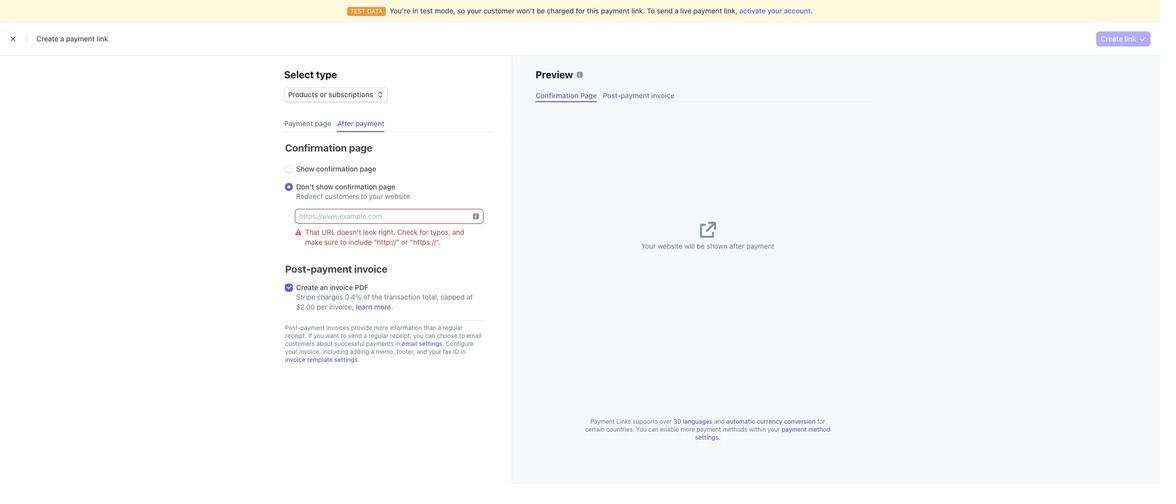 Task type: describe. For each thing, give the bounding box(es) containing it.
per
[[317, 303, 328, 312]]

0 vertical spatial more
[[374, 303, 391, 312]]

learn more .
[[356, 303, 393, 312]]

live
[[681, 6, 692, 15]]

you're
[[390, 6, 411, 15]]

select
[[284, 69, 314, 80]]

preview
[[536, 69, 573, 80]]

can inside the for certain countries. you can enable more payment methods within your
[[649, 426, 659, 434]]

activate your account link
[[740, 6, 811, 15]]

redirect
[[296, 192, 323, 201]]

transaction
[[384, 293, 421, 302]]

your inside the for certain countries. you can enable more payment methods within your
[[768, 426, 780, 434]]

link.
[[632, 6, 645, 15]]

total,
[[423, 293, 439, 302]]

than
[[424, 324, 436, 332]]

type
[[316, 69, 337, 80]]

post-payment invoice inside button
[[603, 91, 675, 100]]

for inside the for certain countries. you can enable more payment methods within your
[[818, 418, 826, 426]]

after
[[730, 242, 745, 251]]

tax
[[443, 348, 452, 356]]

pdf
[[355, 284, 369, 292]]

methods
[[723, 426, 748, 434]]

template
[[307, 356, 333, 364]]

website
[[658, 242, 683, 251]]

payment for payment links supports over 30 languages and automatic currency conversion
[[591, 418, 615, 426]]

if
[[308, 332, 312, 340]]

in inside . configure your invoice, including adding a memo, footer, and your tax id in invoice template settings .
[[461, 348, 466, 356]]

website.
[[385, 192, 412, 201]]

so
[[458, 6, 465, 15]]

payment method settings
[[696, 426, 831, 442]]

page down after payment button
[[349, 142, 373, 154]]

to inside that url doesn't look right. check for typos, and make sure to include "http://" or "https://".
[[340, 238, 347, 247]]

activate
[[740, 6, 766, 15]]

conversion
[[785, 418, 816, 426]]

at
[[467, 293, 473, 302]]

preview tabs tab list
[[536, 90, 872, 102]]

payment inside payment method settings
[[782, 426, 807, 434]]

1 link from the left
[[97, 34, 108, 43]]

create for create an invoice pdf
[[296, 284, 318, 292]]

charged
[[547, 6, 574, 15]]

0 vertical spatial in
[[413, 6, 419, 15]]

payment inside preview tabs tab list
[[621, 91, 650, 100]]

create an invoice pdf
[[296, 284, 369, 292]]

create a payment link
[[36, 34, 108, 43]]

doesn't
[[337, 228, 361, 237]]

create link button
[[1097, 31, 1151, 46]]

show
[[296, 165, 314, 173]]

payment inside the for certain countries. you can enable more payment methods within your
[[697, 426, 721, 434]]

you
[[636, 426, 647, 434]]

don't
[[296, 183, 314, 191]]

sure
[[324, 238, 338, 247]]

customer
[[484, 6, 515, 15]]

payment for payment page
[[284, 119, 313, 128]]

information
[[390, 324, 422, 332]]

products
[[288, 90, 318, 99]]

to
[[647, 6, 655, 15]]

your down receipt.
[[285, 348, 298, 356]]

0 horizontal spatial be
[[537, 6, 545, 15]]

stripe
[[296, 293, 315, 302]]

your left tax
[[429, 348, 441, 356]]

shown
[[707, 242, 728, 251]]

for inside that url doesn't look right. check for typos, and make sure to include "http://" or "https://".
[[420, 228, 429, 237]]

right.
[[379, 228, 396, 237]]

create for create a payment link
[[36, 34, 58, 43]]

post- inside button
[[603, 91, 621, 100]]

you're in test mode, so your customer won't be charged for this payment link. to send a live payment link, activate your account .
[[390, 6, 813, 15]]

provide
[[351, 324, 372, 332]]

that
[[305, 228, 320, 237]]

page up don't show confirmation page redirect customers to your website. on the left top of the page
[[360, 165, 376, 173]]

enable
[[660, 426, 679, 434]]

don't show confirmation page redirect customers to your website.
[[296, 183, 412, 201]]

charges
[[317, 293, 343, 302]]

"https://".
[[410, 238, 441, 247]]

in inside post-payment invoices provide more information than a regular receipt. if you want to send a regular receipt, you can choose to email customers about successful payments in
[[395, 340, 400, 348]]

choose
[[437, 332, 458, 340]]

1 horizontal spatial be
[[697, 242, 705, 251]]

your right so
[[467, 6, 482, 15]]

confirmation inside don't show confirmation page redirect customers to your website.
[[335, 183, 377, 191]]

payments
[[366, 340, 394, 348]]

products or subscriptions
[[288, 90, 373, 99]]

languages
[[683, 418, 713, 426]]

url
[[322, 228, 335, 237]]

about
[[317, 340, 333, 348]]

0 vertical spatial send
[[657, 6, 673, 15]]

confirmation page
[[536, 91, 597, 100]]

receipt,
[[390, 332, 412, 340]]

payment links supports over 30 languages and automatic currency conversion
[[591, 418, 816, 426]]

30
[[674, 418, 682, 426]]

https://www.example.com text field
[[295, 210, 473, 224]]

that url doesn't look right. check for typos, and make sure to include "http://" or "https://".
[[305, 228, 465, 247]]

show confirmation page
[[296, 165, 376, 173]]

link,
[[724, 6, 738, 15]]

for certain countries. you can enable more payment methods within your
[[585, 418, 826, 434]]

or inside that url doesn't look right. check for typos, and make sure to include "http://" or "https://".
[[402, 238, 408, 247]]

that url doesn't look right. check for typos, and make sure to include "http://" or "https://". alert
[[295, 228, 483, 248]]

confirmation page button
[[536, 90, 603, 102]]

page inside button
[[315, 119, 331, 128]]

invoice inside button
[[652, 91, 675, 100]]

after payment button
[[333, 116, 390, 132]]

invoice template settings link
[[285, 356, 358, 364]]

send inside post-payment invoices provide more information than a regular receipt. if you want to send a regular receipt, you can choose to email customers about successful payments in
[[348, 332, 362, 340]]

after
[[337, 119, 354, 128]]

currency
[[757, 418, 783, 426]]

0 horizontal spatial regular
[[369, 332, 389, 340]]

to inside don't show confirmation page redirect customers to your website.
[[361, 192, 367, 201]]

adding
[[350, 348, 369, 356]]

0 horizontal spatial email
[[402, 340, 418, 348]]

countries.
[[607, 426, 635, 434]]

"http://"
[[374, 238, 400, 247]]



Task type: locate. For each thing, give the bounding box(es) containing it.
0 horizontal spatial for
[[420, 228, 429, 237]]

1 vertical spatial customers
[[285, 340, 315, 348]]

0 horizontal spatial settings
[[334, 356, 358, 364]]

post-payment invoices provide more information than a regular receipt. if you want to send a regular receipt, you can choose to email customers about successful payments in
[[285, 324, 482, 348]]

0 vertical spatial email
[[467, 332, 482, 340]]

page inside don't show confirmation page redirect customers to your website.
[[379, 183, 395, 191]]

products or subscriptions button
[[284, 86, 387, 102]]

over
[[660, 418, 672, 426]]

1 vertical spatial post-
[[285, 264, 311, 275]]

settings down than
[[419, 340, 443, 348]]

you up email settings
[[413, 332, 424, 340]]

include
[[349, 238, 372, 247]]

1 horizontal spatial link
[[1125, 34, 1137, 43]]

want
[[326, 332, 339, 340]]

mode,
[[435, 6, 456, 15]]

learn more link
[[356, 303, 391, 312]]

settings down including
[[334, 356, 358, 364]]

2 vertical spatial more
[[681, 426, 695, 434]]

post- up stripe
[[285, 264, 311, 275]]

0 horizontal spatial you
[[314, 332, 324, 340]]

confirmation inside button
[[536, 91, 579, 100]]

1 horizontal spatial post-payment invoice
[[603, 91, 675, 100]]

typos,
[[431, 228, 451, 237]]

0 vertical spatial can
[[425, 332, 435, 340]]

settings inside . configure your invoice, including adding a memo, footer, and your tax id in invoice template settings .
[[334, 356, 358, 364]]

2 horizontal spatial create
[[1101, 34, 1123, 43]]

and inside that url doesn't look right. check for typos, and make sure to include "http://" or "https://".
[[453, 228, 465, 237]]

show
[[316, 183, 333, 191]]

1 vertical spatial confirmation
[[335, 183, 377, 191]]

0 horizontal spatial send
[[348, 332, 362, 340]]

and right typos,
[[453, 228, 465, 237]]

2 vertical spatial in
[[461, 348, 466, 356]]

1 vertical spatial in
[[395, 340, 400, 348]]

more up 'payments'
[[374, 324, 388, 332]]

create for create link
[[1101, 34, 1123, 43]]

2 vertical spatial post-
[[285, 324, 301, 332]]

or
[[320, 90, 327, 99], [402, 238, 408, 247]]

in left test
[[413, 6, 419, 15]]

check
[[398, 228, 418, 237]]

1 vertical spatial send
[[348, 332, 362, 340]]

this
[[587, 6, 599, 15]]

0 horizontal spatial customers
[[285, 340, 315, 348]]

email settings
[[402, 340, 443, 348]]

test
[[420, 6, 433, 15]]

confirmation
[[316, 165, 358, 173], [335, 183, 377, 191]]

to up https://www.example.com text field
[[361, 192, 367, 201]]

1 horizontal spatial confirmation
[[536, 91, 579, 100]]

payment inside tab list
[[356, 119, 384, 128]]

confirmation for confirmation page
[[285, 142, 347, 154]]

account
[[784, 6, 811, 15]]

can inside post-payment invoices provide more information than a regular receipt. if you want to send a regular receipt, you can choose to email customers about successful payments in
[[425, 332, 435, 340]]

your up https://www.example.com text field
[[369, 192, 383, 201]]

for up method
[[818, 418, 826, 426]]

customers inside don't show confirmation page redirect customers to your website.
[[325, 192, 359, 201]]

0 vertical spatial or
[[320, 90, 327, 99]]

for left this
[[576, 6, 585, 15]]

be
[[537, 6, 545, 15], [697, 242, 705, 251]]

0.4%
[[345, 293, 362, 302]]

1 you from the left
[[314, 332, 324, 340]]

payment link settings tab list
[[280, 116, 494, 132]]

0 horizontal spatial post-payment invoice
[[285, 264, 388, 275]]

and up "methods"
[[715, 418, 725, 426]]

invoices
[[327, 324, 350, 332]]

0 horizontal spatial and
[[417, 348, 427, 356]]

invoice inside . configure your invoice, including adding a memo, footer, and your tax id in invoice template settings .
[[285, 356, 306, 364]]

stripe charges 0.4% of the transaction total, capped at $2.00 per invoice,
[[296, 293, 473, 312]]

regular
[[443, 324, 463, 332], [369, 332, 389, 340]]

payment down products
[[284, 119, 313, 128]]

settings down the for certain countries. you can enable more payment methods within your
[[696, 434, 719, 442]]

more down "the"
[[374, 303, 391, 312]]

1 horizontal spatial settings
[[419, 340, 443, 348]]

your website will be shown after payment
[[641, 242, 775, 251]]

confirmation for confirmation page
[[536, 91, 579, 100]]

1 vertical spatial post-payment invoice
[[285, 264, 388, 275]]

within
[[749, 426, 766, 434]]

1 vertical spatial or
[[402, 238, 408, 247]]

certain
[[585, 426, 605, 434]]

$2.00
[[296, 303, 315, 312]]

email inside post-payment invoices provide more information than a regular receipt. if you want to send a regular receipt, you can choose to email customers about successful payments in
[[467, 332, 482, 340]]

link
[[97, 34, 108, 43], [1125, 34, 1137, 43]]

payment
[[601, 6, 630, 15], [694, 6, 722, 15], [66, 34, 95, 43], [621, 91, 650, 100], [356, 119, 384, 128], [747, 242, 775, 251], [311, 264, 352, 275], [301, 324, 325, 332], [697, 426, 721, 434], [782, 426, 807, 434]]

0 vertical spatial post-payment invoice
[[603, 91, 675, 100]]

0 vertical spatial and
[[453, 228, 465, 237]]

1 vertical spatial email
[[402, 340, 418, 348]]

post-payment invoice
[[603, 91, 675, 100], [285, 264, 388, 275]]

0 vertical spatial confirmation
[[536, 91, 579, 100]]

a inside . configure your invoice, including adding a memo, footer, and your tax id in invoice template settings .
[[371, 348, 374, 356]]

1 horizontal spatial regular
[[443, 324, 463, 332]]

settings inside payment method settings
[[696, 434, 719, 442]]

confirmation up 'show'
[[285, 142, 347, 154]]

payment up certain
[[591, 418, 615, 426]]

customers down receipt.
[[285, 340, 315, 348]]

more down 30 languages link
[[681, 426, 695, 434]]

invoice, up "template"
[[299, 348, 321, 356]]

supports
[[633, 418, 658, 426]]

post-
[[603, 91, 621, 100], [285, 264, 311, 275], [285, 324, 301, 332]]

0 vertical spatial settings
[[419, 340, 443, 348]]

won't
[[517, 6, 535, 15]]

2 link from the left
[[1125, 34, 1137, 43]]

your down automatic currency conversion link
[[768, 426, 780, 434]]

memo,
[[376, 348, 395, 356]]

and down email settings
[[417, 348, 427, 356]]

confirmation page
[[285, 142, 373, 154]]

more inside post-payment invoices provide more information than a regular receipt. if you want to send a regular receipt, you can choose to email customers about successful payments in
[[374, 324, 388, 332]]

successful
[[334, 340, 365, 348]]

customers inside post-payment invoices provide more information than a regular receipt. if you want to send a regular receipt, you can choose to email customers about successful payments in
[[285, 340, 315, 348]]

confirmation down the show confirmation page
[[335, 183, 377, 191]]

2 vertical spatial for
[[818, 418, 826, 426]]

more inside the for certain countries. you can enable more payment methods within your
[[681, 426, 695, 434]]

confirmation down preview
[[536, 91, 579, 100]]

page left after
[[315, 119, 331, 128]]

of
[[364, 293, 370, 302]]

payment inside post-payment invoices provide more information than a regular receipt. if you want to send a regular receipt, you can choose to email customers about successful payments in
[[301, 324, 325, 332]]

0 horizontal spatial link
[[97, 34, 108, 43]]

email up the footer, at the left of the page
[[402, 340, 418, 348]]

including
[[323, 348, 348, 356]]

0 horizontal spatial or
[[320, 90, 327, 99]]

email up configure
[[467, 332, 482, 340]]

or right products
[[320, 90, 327, 99]]

0 horizontal spatial payment
[[284, 119, 313, 128]]

links
[[617, 418, 631, 426]]

2 horizontal spatial in
[[461, 348, 466, 356]]

or down check
[[402, 238, 408, 247]]

be right won't
[[537, 6, 545, 15]]

1 horizontal spatial customers
[[325, 192, 359, 201]]

automatic currency conversion link
[[727, 418, 816, 426]]

post- inside post-payment invoices provide more information than a regular receipt. if you want to send a regular receipt, you can choose to email customers about successful payments in
[[285, 324, 301, 332]]

create
[[36, 34, 58, 43], [1101, 34, 1123, 43], [296, 284, 318, 292]]

and inside . configure your invoice, including adding a memo, footer, and your tax id in invoice template settings .
[[417, 348, 427, 356]]

your inside don't show confirmation page redirect customers to your website.
[[369, 192, 383, 201]]

you right the 'if'
[[314, 332, 324, 340]]

invoice
[[652, 91, 675, 100], [354, 264, 388, 275], [330, 284, 353, 292], [285, 356, 306, 364]]

2 vertical spatial and
[[715, 418, 725, 426]]

link inside create link 'button'
[[1125, 34, 1137, 43]]

1 horizontal spatial create
[[296, 284, 318, 292]]

1 horizontal spatial invoice,
[[330, 303, 354, 312]]

capped
[[441, 293, 465, 302]]

create link
[[1101, 34, 1137, 43]]

0 vertical spatial be
[[537, 6, 545, 15]]

an
[[320, 284, 328, 292]]

invoice, inside stripe charges 0.4% of the transaction total, capped at $2.00 per invoice,
[[330, 303, 354, 312]]

1 horizontal spatial in
[[413, 6, 419, 15]]

1 vertical spatial can
[[649, 426, 659, 434]]

send right to
[[657, 6, 673, 15]]

1 vertical spatial confirmation
[[285, 142, 347, 154]]

1 horizontal spatial you
[[413, 332, 424, 340]]

payment inside button
[[284, 119, 313, 128]]

in right id
[[461, 348, 466, 356]]

1 horizontal spatial or
[[402, 238, 408, 247]]

post- up receipt.
[[285, 324, 301, 332]]

footer,
[[397, 348, 415, 356]]

your
[[467, 6, 482, 15], [768, 6, 783, 15], [369, 192, 383, 201], [285, 348, 298, 356], [429, 348, 441, 356], [768, 426, 780, 434]]

1 vertical spatial regular
[[369, 332, 389, 340]]

in down receipt,
[[395, 340, 400, 348]]

1 horizontal spatial payment
[[591, 418, 615, 426]]

send up successful
[[348, 332, 362, 340]]

or inside popup button
[[320, 90, 327, 99]]

0 vertical spatial invoice,
[[330, 303, 354, 312]]

confirmation up show
[[316, 165, 358, 173]]

create inside 'button'
[[1101, 34, 1123, 43]]

post- right the page
[[603, 91, 621, 100]]

1 vertical spatial and
[[417, 348, 427, 356]]

invoice, inside . configure your invoice, including adding a memo, footer, and your tax id in invoice template settings .
[[299, 348, 321, 356]]

customers down show
[[325, 192, 359, 201]]

method
[[809, 426, 831, 434]]

.
[[811, 6, 813, 15], [391, 303, 393, 312], [443, 340, 444, 348], [358, 356, 360, 364], [719, 434, 721, 442]]

settings
[[419, 340, 443, 348], [334, 356, 358, 364], [696, 434, 719, 442]]

and
[[453, 228, 465, 237], [417, 348, 427, 356], [715, 418, 725, 426]]

0 vertical spatial regular
[[443, 324, 463, 332]]

0 horizontal spatial create
[[36, 34, 58, 43]]

configure
[[446, 340, 474, 348]]

you
[[314, 332, 324, 340], [413, 332, 424, 340]]

0 horizontal spatial can
[[425, 332, 435, 340]]

0 horizontal spatial invoice,
[[299, 348, 321, 356]]

0 vertical spatial post-
[[603, 91, 621, 100]]

look
[[363, 228, 377, 237]]

1 horizontal spatial send
[[657, 6, 673, 15]]

for up "https://".
[[420, 228, 429, 237]]

more
[[374, 303, 391, 312], [374, 324, 388, 332], [681, 426, 695, 434]]

1 vertical spatial invoice,
[[299, 348, 321, 356]]

1 vertical spatial more
[[374, 324, 388, 332]]

1 vertical spatial payment
[[591, 418, 615, 426]]

1 horizontal spatial can
[[649, 426, 659, 434]]

a
[[675, 6, 679, 15], [60, 34, 64, 43], [438, 324, 441, 332], [364, 332, 367, 340], [371, 348, 374, 356]]

1 vertical spatial settings
[[334, 356, 358, 364]]

2 vertical spatial settings
[[696, 434, 719, 442]]

2 horizontal spatial and
[[715, 418, 725, 426]]

2 horizontal spatial for
[[818, 418, 826, 426]]

in
[[413, 6, 419, 15], [395, 340, 400, 348], [461, 348, 466, 356]]

1 horizontal spatial and
[[453, 228, 465, 237]]

page up website.
[[379, 183, 395, 191]]

0 vertical spatial confirmation
[[316, 165, 358, 173]]

will
[[685, 242, 695, 251]]

2 horizontal spatial settings
[[696, 434, 719, 442]]

to up configure
[[459, 332, 465, 340]]

invoice, down charges
[[330, 303, 354, 312]]

0 vertical spatial payment
[[284, 119, 313, 128]]

can down 'supports'
[[649, 426, 659, 434]]

1 vertical spatial be
[[697, 242, 705, 251]]

0 vertical spatial for
[[576, 6, 585, 15]]

your
[[641, 242, 656, 251]]

2 you from the left
[[413, 332, 424, 340]]

can down than
[[425, 332, 435, 340]]

regular up choose
[[443, 324, 463, 332]]

1 horizontal spatial email
[[467, 332, 482, 340]]

page
[[581, 91, 597, 100]]

0 horizontal spatial confirmation
[[285, 142, 347, 154]]

to down doesn't
[[340, 238, 347, 247]]

1 vertical spatial for
[[420, 228, 429, 237]]

payment page button
[[280, 116, 337, 132]]

payment page
[[284, 119, 331, 128]]

be right will
[[697, 242, 705, 251]]

regular up 'payments'
[[369, 332, 389, 340]]

your right activate on the top right of the page
[[768, 6, 783, 15]]

0 horizontal spatial in
[[395, 340, 400, 348]]

0 vertical spatial customers
[[325, 192, 359, 201]]

send
[[657, 6, 673, 15], [348, 332, 362, 340]]

post-payment invoice button
[[603, 90, 681, 102]]

subscriptions
[[329, 90, 373, 99]]

1 horizontal spatial for
[[576, 6, 585, 15]]

to down invoices
[[341, 332, 347, 340]]

automatic
[[727, 418, 756, 426]]

id
[[453, 348, 459, 356]]

page
[[315, 119, 331, 128], [349, 142, 373, 154], [360, 165, 376, 173], [379, 183, 395, 191]]

select type
[[284, 69, 337, 80]]



Task type: vqa. For each thing, say whether or not it's contained in the screenshot.
You're in test mode, so your customer won't be charged for this payment link. To send a live payment link, activate your account .
yes



